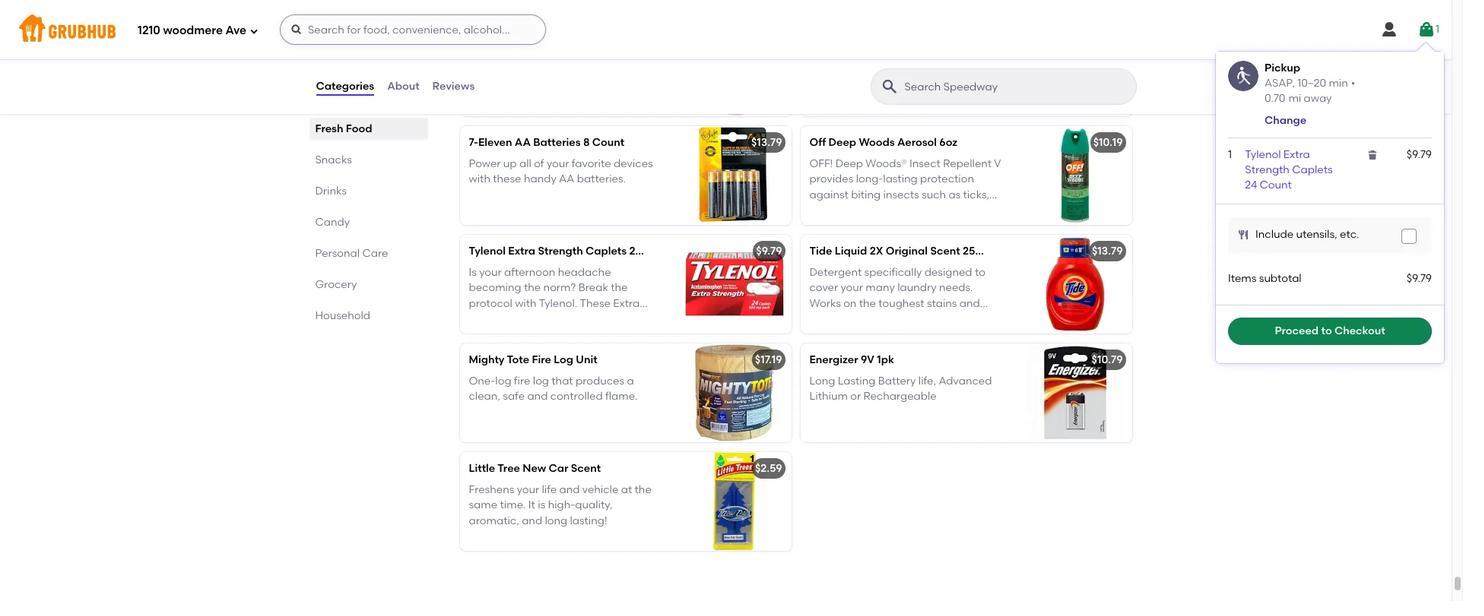 Task type: locate. For each thing, give the bounding box(es) containing it.
scent for car
[[571, 462, 601, 475]]

mi
[[1289, 92, 1302, 105]]

these inside the power up all of your favorite devices with these aaa batteries.
[[834, 64, 862, 77]]

lithium
[[810, 391, 848, 404]]

battery
[[879, 375, 916, 388]]

all inside power up all of your favorite devices with these handy aa batteries.
[[520, 158, 532, 170]]

0 vertical spatial with
[[810, 64, 832, 77]]

cover
[[810, 282, 839, 295]]

these for handy
[[493, 173, 522, 186]]

tylenol extra strength caplets 24 count up headache
[[469, 245, 677, 258]]

0 horizontal spatial these
[[493, 173, 522, 186]]

1 horizontal spatial flies,
[[960, 204, 983, 217]]

batteries. inside the power up all of your favorite devices with these aaa batteries.
[[891, 64, 940, 77]]

of inside the power up all of your favorite devices with these aaa batteries.
[[875, 49, 885, 62]]

1 vertical spatial caplets
[[586, 245, 627, 258]]

0 horizontal spatial of
[[534, 158, 544, 170]]

is
[[538, 499, 546, 512]]

up inside power up all of your favorite devices with these handy aa batteries.
[[504, 158, 517, 170]]

off! deep woods® insect repellent v provides long-lasting protection against biting insects such as ticks, mosquitoes, black flies, sand flies, chiggers, and gnats
[[810, 158, 1002, 232]]

off
[[810, 136, 826, 149]]

and up "whites"
[[960, 297, 981, 310]]

all inside the power up all of your favorite devices with these aaa batteries.
[[860, 49, 873, 62]]

up for handy
[[504, 158, 517, 170]]

categories button
[[315, 59, 375, 114]]

0 horizontal spatial batteries.
[[577, 173, 626, 186]]

svg image
[[1381, 21, 1399, 39], [1418, 21, 1436, 39], [250, 26, 259, 35], [1238, 229, 1250, 241], [1405, 232, 1414, 241]]

fire
[[514, 375, 531, 388]]

scent up vehicle
[[571, 462, 601, 475]]

8
[[584, 136, 590, 149]]

$10.79
[[1092, 354, 1123, 367]]

0 vertical spatial 1
[[1436, 23, 1440, 36]]

fresh
[[315, 122, 343, 135]]

devices for power up all of your favorite devices with these aaa batteries.
[[955, 49, 994, 62]]

7-select plastic cups 16oz 20ct
[[469, 27, 630, 40]]

count for tide liquid 2x original scent 25oz
[[645, 245, 677, 258]]

7- for eleven
[[469, 136, 479, 149]]

1 vertical spatial these
[[493, 173, 522, 186]]

$17.19
[[755, 354, 783, 367]]

1 vertical spatial 1
[[1229, 148, 1233, 161]]

strength up headache
[[538, 245, 583, 258]]

all for aaa
[[860, 49, 873, 62]]

eleven
[[479, 136, 512, 149]]

all up "handy"
[[520, 158, 532, 170]]

and
[[860, 219, 880, 232], [960, 297, 981, 310], [635, 313, 656, 326], [918, 313, 938, 326], [528, 391, 548, 404], [560, 484, 580, 497], [522, 515, 543, 528]]

7-eleven aa batteries 8 count
[[469, 136, 625, 149]]

the up colors
[[860, 297, 877, 310]]

0 vertical spatial all
[[860, 49, 873, 62]]

log right fire
[[533, 375, 549, 388]]

0 vertical spatial aa
[[515, 136, 531, 149]]

your up "on"
[[841, 282, 864, 295]]

of for aaa
[[875, 49, 885, 62]]

24 up include
[[1246, 179, 1258, 192]]

afternoon
[[504, 266, 556, 279]]

works
[[810, 297, 841, 310]]

1 vertical spatial power
[[469, 158, 501, 170]]

0 vertical spatial up
[[844, 49, 858, 62]]

1 vertical spatial devices
[[614, 158, 653, 170]]

6oz
[[940, 136, 958, 149]]

1 vertical spatial aa
[[559, 173, 575, 186]]

1 horizontal spatial 24
[[1246, 179, 1258, 192]]

0 horizontal spatial devices
[[614, 158, 653, 170]]

aa right "handy"
[[559, 173, 575, 186]]

plastic
[[514, 27, 549, 40]]

0 vertical spatial 24
[[1246, 179, 1258, 192]]

your inside detergent specifically designed to cover your many laundry needs. works on the toughest stains and leaves colors vibrant and whites bright.   25oz.
[[841, 282, 864, 295]]

and down fire
[[528, 391, 548, 404]]

your inside the power up all of your favorite devices with these aaa batteries.
[[888, 49, 910, 62]]

the down afternoon
[[524, 282, 541, 295]]

these left aaa
[[834, 64, 862, 77]]

lasting
[[884, 173, 918, 186]]

your
[[888, 49, 910, 62], [547, 158, 569, 170], [480, 266, 502, 279], [841, 282, 864, 295], [554, 328, 576, 341], [517, 484, 540, 497]]

svg image
[[291, 24, 303, 36], [1367, 149, 1380, 161]]

•
[[1352, 77, 1356, 89]]

caplets down change button
[[1293, 164, 1333, 177]]

2 horizontal spatial strength
[[1246, 164, 1290, 177]]

1 horizontal spatial devices
[[955, 49, 994, 62]]

0 horizontal spatial svg image
[[291, 24, 303, 36]]

little
[[469, 462, 495, 475]]

0 horizontal spatial 1
[[1229, 148, 1233, 161]]

1 vertical spatial favorite
[[572, 158, 611, 170]]

0 horizontal spatial strength
[[469, 313, 514, 326]]

up inside the power up all of your favorite devices with these aaa batteries.
[[844, 49, 858, 62]]

0 vertical spatial of
[[875, 49, 885, 62]]

1 horizontal spatial with
[[515, 297, 537, 310]]

1 vertical spatial $9.79
[[757, 245, 783, 258]]

and down it at the left bottom
[[522, 515, 543, 528]]

2 7- from the top
[[469, 136, 479, 149]]

for
[[469, 64, 483, 77]]

7-eleven aa batteries 8 count image
[[678, 126, 792, 225]]

0 horizontal spatial with
[[469, 173, 491, 186]]

1 horizontal spatial aa
[[559, 173, 575, 186]]

holding
[[486, 64, 524, 77]]

devices inside power up all of your favorite devices with these handy aa batteries.
[[614, 158, 653, 170]]

0 vertical spatial count
[[593, 136, 625, 149]]

scent for original
[[931, 245, 961, 258]]

up for aaa
[[844, 49, 858, 62]]

of
[[875, 49, 885, 62], [534, 158, 544, 170]]

1 vertical spatial all
[[520, 158, 532, 170]]

about button
[[387, 59, 420, 114]]

2 vertical spatial extra
[[613, 297, 640, 310]]

1 horizontal spatial power
[[810, 49, 842, 62]]

2 log from the left
[[533, 375, 549, 388]]

to inside is your afternoon headache becoming the norm? break the protocol with tylenol. these extra strength caplets will work faster and longer to relieve your pain.
[[505, 328, 515, 341]]

9v
[[861, 354, 875, 367]]

the right at on the left of page
[[635, 484, 652, 497]]

ticks,
[[964, 188, 990, 201]]

1 vertical spatial with
[[469, 173, 491, 186]]

it
[[529, 499, 536, 512]]

and up high-
[[560, 484, 580, 497]]

0 vertical spatial power
[[810, 49, 842, 62]]

1 vertical spatial up
[[504, 158, 517, 170]]

with down eleven
[[469, 173, 491, 186]]

1 horizontal spatial 1
[[1436, 23, 1440, 36]]

1 horizontal spatial batteries.
[[891, 64, 940, 77]]

flies, down ticks,
[[960, 204, 983, 217]]

pickup
[[1265, 62, 1301, 75]]

one-log fire log that produces a clean, safe and controlled flame.
[[469, 375, 638, 404]]

long lasting battery life, advanced lithium or rechargeable
[[810, 375, 993, 404]]

0 horizontal spatial scent
[[571, 462, 601, 475]]

devices inside the power up all of your favorite devices with these aaa batteries.
[[955, 49, 994, 62]]

1 horizontal spatial svg image
[[1367, 149, 1380, 161]]

7-select plastic cups 16oz 20ct image
[[678, 17, 792, 116]]

and down black
[[860, 219, 880, 232]]

1 horizontal spatial up
[[844, 49, 858, 62]]

fresh food
[[315, 122, 372, 135]]

detergent
[[810, 266, 862, 279]]

your up becoming
[[480, 266, 502, 279]]

aaa
[[865, 64, 888, 77]]

2 horizontal spatial count
[[1260, 179, 1293, 192]]

0 vertical spatial devices
[[955, 49, 994, 62]]

0 vertical spatial scent
[[931, 245, 961, 258]]

tylenol up is
[[469, 245, 506, 258]]

tooltip
[[1217, 43, 1445, 364]]

count for off deep woods aerosol 6oz
[[593, 136, 625, 149]]

batteries.
[[891, 64, 940, 77], [577, 173, 626, 186]]

strength inside is your afternoon headache becoming the norm? break the protocol with tylenol. these extra strength caplets will work faster and longer to relieve your pain.
[[469, 313, 514, 326]]

tylenol extra strength caplets 24 count down change button
[[1246, 148, 1333, 192]]

is
[[469, 266, 477, 279]]

svg image inside '1' button
[[1418, 21, 1436, 39]]

disposalbe
[[530, 49, 586, 62]]

tylenol
[[1246, 148, 1282, 161], [469, 245, 506, 258]]

1 horizontal spatial count
[[645, 245, 677, 258]]

checkout
[[1335, 325, 1386, 338]]

aerosol
[[898, 136, 937, 149]]

all up aaa
[[860, 49, 873, 62]]

extra up afternoon
[[508, 245, 536, 258]]

0 horizontal spatial favorite
[[572, 158, 611, 170]]

asap,
[[1265, 77, 1296, 89]]

to down 25oz
[[975, 266, 986, 279]]

of inside power up all of your favorite devices with these handy aa batteries.
[[534, 158, 544, 170]]

0 vertical spatial $13.79
[[752, 136, 783, 149]]

caplets up headache
[[586, 245, 627, 258]]

0 vertical spatial caplets
[[1293, 164, 1333, 177]]

magnifying glass icon image
[[881, 78, 899, 96]]

of up "handy"
[[534, 158, 544, 170]]

24 up faster
[[630, 245, 642, 258]]

1 vertical spatial 24
[[630, 245, 642, 258]]

1 vertical spatial scent
[[571, 462, 601, 475]]

2 vertical spatial count
[[645, 245, 677, 258]]

$13.79
[[752, 136, 783, 149], [1093, 245, 1123, 258]]

0 vertical spatial these
[[834, 64, 862, 77]]

of up aaa
[[875, 49, 885, 62]]

0 horizontal spatial log
[[496, 375, 512, 388]]

0 vertical spatial batteries.
[[891, 64, 940, 77]]

0 horizontal spatial tylenol extra strength caplets 24 count
[[469, 245, 677, 258]]

with left aaa
[[810, 64, 832, 77]]

with
[[810, 64, 832, 77], [469, 173, 491, 186], [515, 297, 537, 310]]

1 horizontal spatial caplets
[[1293, 164, 1333, 177]]

batteries. up magnifying glass icon at the right
[[891, 64, 940, 77]]

grocery tab
[[315, 277, 422, 293]]

favorite inside power up all of your favorite devices with these handy aa batteries.
[[572, 158, 611, 170]]

household tab
[[315, 308, 422, 324]]

to right proceed
[[1322, 325, 1333, 338]]

extra up faster
[[613, 297, 640, 310]]

to right longer on the bottom left of page
[[505, 328, 515, 341]]

1 flies, from the left
[[906, 204, 929, 217]]

0 horizontal spatial $13.79
[[752, 136, 783, 149]]

fresh food tab
[[315, 121, 422, 137]]

tylenol extra strength caplets 24 count inside tooltip
[[1246, 148, 1333, 192]]

16oz
[[582, 27, 604, 40]]

1 vertical spatial of
[[534, 158, 544, 170]]

perfect
[[616, 49, 654, 62]]

0 vertical spatial favorite
[[913, 49, 952, 62]]

power inside power up all of your favorite devices with these handy aa batteries.
[[469, 158, 501, 170]]

0 horizontal spatial up
[[504, 158, 517, 170]]

1 7- from the top
[[469, 27, 479, 40]]

vehicle
[[583, 484, 619, 497]]

to
[[975, 266, 986, 279], [1322, 325, 1333, 338], [505, 328, 515, 341]]

laundry
[[898, 282, 937, 295]]

batteries. down 8
[[577, 173, 626, 186]]

1 horizontal spatial all
[[860, 49, 873, 62]]

0 vertical spatial 7-
[[469, 27, 479, 40]]

1 horizontal spatial scent
[[931, 245, 961, 258]]

advanced
[[939, 375, 993, 388]]

new
[[523, 462, 546, 475]]

tylenol extra strength caplets 24 count image
[[678, 235, 792, 334]]

2 vertical spatial with
[[515, 297, 537, 310]]

1 vertical spatial extra
[[508, 245, 536, 258]]

Search Speedway search field
[[904, 80, 1132, 94]]

off deep woods aerosol 6oz
[[810, 136, 958, 149]]

0 vertical spatial $9.79
[[1407, 148, 1433, 161]]

rechargeable
[[864, 391, 937, 404]]

produces
[[576, 375, 625, 388]]

the right break
[[611, 282, 628, 295]]

2 horizontal spatial with
[[810, 64, 832, 77]]

1 horizontal spatial strength
[[538, 245, 583, 258]]

freshens
[[469, 484, 515, 497]]

heavy
[[469, 49, 502, 62]]

1 horizontal spatial these
[[834, 64, 862, 77]]

with inside the power up all of your favorite devices with these aaa batteries.
[[810, 64, 832, 77]]

aa
[[515, 136, 531, 149], [559, 173, 575, 186]]

little tree new car scent
[[469, 462, 601, 475]]

7- down reviews button
[[469, 136, 479, 149]]

1 horizontal spatial log
[[533, 375, 549, 388]]

and inside the off! deep woods® insect repellent v provides long-lasting protection against biting insects such as ticks, mosquitoes, black flies, sand flies, chiggers, and gnats
[[860, 219, 880, 232]]

power inside the power up all of your favorite devices with these aaa batteries.
[[810, 49, 842, 62]]

to inside the proceed to checkout button
[[1322, 325, 1333, 338]]

scent up the designed at the right top
[[931, 245, 961, 258]]

2 flies, from the left
[[960, 204, 983, 217]]

0 horizontal spatial count
[[593, 136, 625, 149]]

0 horizontal spatial to
[[505, 328, 515, 341]]

extra down change button
[[1284, 148, 1311, 161]]

black
[[875, 204, 904, 217]]

and right faster
[[635, 313, 656, 326]]

1 horizontal spatial favorite
[[913, 49, 952, 62]]

log up safe
[[496, 375, 512, 388]]

and inside one-log fire log that produces a clean, safe and controlled flame.
[[528, 391, 548, 404]]

many
[[866, 282, 895, 295]]

these
[[834, 64, 862, 77], [493, 173, 522, 186]]

the inside freshens your life and vehicle at the same time. it is high-quality, aromatic, and long lasting!
[[635, 484, 652, 497]]

with inside power up all of your favorite devices with these handy aa batteries.
[[469, 173, 491, 186]]

strength down change button
[[1246, 164, 1290, 177]]

0 vertical spatial tylenol extra strength caplets 24 count
[[1246, 148, 1333, 192]]

to inside detergent specifically designed to cover your many laundry needs. works on the toughest stains and leaves colors vibrant and whites bright.   25oz.
[[975, 266, 986, 279]]

2 horizontal spatial extra
[[1284, 148, 1311, 161]]

insects
[[884, 188, 920, 201]]

0 horizontal spatial caplets
[[586, 245, 627, 258]]

favorite
[[913, 49, 952, 62], [572, 158, 611, 170]]

power for power up all of your favorite devices with these handy aa batteries.
[[469, 158, 501, 170]]

0 vertical spatial strength
[[1246, 164, 1290, 177]]

1 vertical spatial 7-
[[469, 136, 479, 149]]

on
[[844, 297, 857, 310]]

batteries. inside power up all of your favorite devices with these handy aa batteries.
[[577, 173, 626, 186]]

your down 'batteries'
[[547, 158, 569, 170]]

0 horizontal spatial flies,
[[906, 204, 929, 217]]

2 horizontal spatial to
[[1322, 325, 1333, 338]]

1 vertical spatial $13.79
[[1093, 245, 1123, 258]]

all for handy
[[520, 158, 532, 170]]

your inside power up all of your favorite devices with these handy aa batteries.
[[547, 158, 569, 170]]

your up it at the left bottom
[[517, 484, 540, 497]]

strength down protocol
[[469, 313, 514, 326]]

your up aaa
[[888, 49, 910, 62]]

duty
[[504, 49, 527, 62]]

0 vertical spatial svg image
[[291, 24, 303, 36]]

1 vertical spatial tylenol
[[469, 245, 506, 258]]

7- up heavy
[[469, 27, 479, 40]]

tylenol extra strength caplets 24 count link
[[1246, 148, 1333, 192]]

with up caplets
[[515, 297, 537, 310]]

little tree new car scent image
[[678, 453, 792, 551]]

these
[[580, 297, 611, 310]]

tylenol down change button
[[1246, 148, 1282, 161]]

these left "handy"
[[493, 173, 522, 186]]

0 horizontal spatial tylenol
[[469, 245, 506, 258]]

drinks tab
[[315, 183, 422, 199]]

favorite inside the power up all of your favorite devices with these aaa batteries.
[[913, 49, 952, 62]]

1 vertical spatial batteries.
[[577, 173, 626, 186]]

1 horizontal spatial $13.79
[[1093, 245, 1123, 258]]

ave
[[226, 23, 246, 37]]

1 horizontal spatial of
[[875, 49, 885, 62]]

1 horizontal spatial extra
[[613, 297, 640, 310]]

these inside power up all of your favorite devices with these handy aa batteries.
[[493, 173, 522, 186]]

0 vertical spatial tylenol
[[1246, 148, 1282, 161]]

0 horizontal spatial all
[[520, 158, 532, 170]]

of for handy
[[534, 158, 544, 170]]

car
[[549, 462, 569, 475]]

log
[[496, 375, 512, 388], [533, 375, 549, 388]]

aa right eleven
[[515, 136, 531, 149]]

flies, down insects
[[906, 204, 929, 217]]

utensils,
[[1297, 228, 1338, 241]]

change
[[1265, 114, 1307, 127]]

with for power up all of your favorite devices with these handy aa batteries.
[[469, 173, 491, 186]]

power up all of your favorite devices with these aaa batteries. button
[[801, 17, 1133, 116]]

0 vertical spatial extra
[[1284, 148, 1311, 161]]

scent
[[931, 245, 961, 258], [571, 462, 601, 475]]



Task type: describe. For each thing, give the bounding box(es) containing it.
batteries
[[534, 136, 581, 149]]

colors
[[845, 313, 876, 326]]

tylenol.
[[539, 297, 578, 310]]

off! deep
[[810, 158, 864, 170]]

provides
[[810, 173, 854, 186]]

0 horizontal spatial extra
[[508, 245, 536, 258]]

off deep woods aerosol 6oz image
[[1018, 126, 1133, 225]]

1 button
[[1418, 16, 1440, 43]]

favorite for batteries.
[[913, 49, 952, 62]]

personal care tab
[[315, 246, 422, 262]]

aa inside power up all of your favorite devices with these handy aa batteries.
[[559, 173, 575, 186]]

1 vertical spatial tylenol extra strength caplets 24 count
[[469, 245, 677, 258]]

select
[[479, 27, 511, 40]]

norm?
[[544, 282, 576, 295]]

tote
[[507, 354, 530, 367]]

$13.79 for power up all of your favorite devices with these handy aa batteries.
[[752, 136, 783, 149]]

power for power up all of your favorite devices with these aaa batteries.
[[810, 49, 842, 62]]

at
[[621, 484, 632, 497]]

reviews
[[433, 80, 475, 93]]

1 horizontal spatial tylenol
[[1246, 148, 1282, 161]]

1 log from the left
[[496, 375, 512, 388]]

favorite for aa
[[572, 158, 611, 170]]

with inside is your afternoon headache becoming the norm? break the protocol with tylenol. these extra strength caplets will work faster and longer to relieve your pain.
[[515, 297, 537, 310]]

and down stains
[[918, 313, 938, 326]]

main navigation navigation
[[0, 0, 1452, 59]]

$2.59
[[755, 462, 783, 475]]

tide liquid 2x original scent 25oz image
[[1018, 235, 1133, 334]]

$13.79 for detergent specifically designed to cover your many laundry needs. works on the toughest stains and leaves colors vibrant and whites bright.   25oz.
[[1093, 245, 1123, 258]]

unit
[[576, 354, 598, 367]]

items
[[1229, 272, 1257, 285]]

as
[[949, 188, 961, 201]]

heavy duty disposalbe cups perfect for holding drinks securely.
[[469, 49, 654, 77]]

is your afternoon headache becoming the norm? break the protocol with tylenol. these extra strength caplets will work faster and longer to relieve your pain.
[[469, 266, 656, 341]]

1210 woodmere ave
[[138, 23, 246, 37]]

0 horizontal spatial 24
[[630, 245, 642, 258]]

life,
[[919, 375, 937, 388]]

energizer 9v 1pk
[[810, 354, 895, 367]]

liquid
[[835, 245, 868, 258]]

sand
[[932, 204, 957, 217]]

items subtotal
[[1229, 272, 1302, 285]]

high-
[[548, 499, 575, 512]]

pickup icon image
[[1229, 61, 1259, 91]]

candy tab
[[315, 214, 422, 230]]

1pk
[[877, 354, 895, 367]]

etc.
[[1341, 228, 1360, 241]]

and inside is your afternoon headache becoming the norm? break the protocol with tylenol. these extra strength caplets will work faster and longer to relieve your pain.
[[635, 313, 656, 326]]

repellent
[[944, 158, 992, 170]]

fire
[[532, 354, 552, 367]]

7-eleven aaa batteries 8 count image
[[1018, 17, 1133, 116]]

strength inside tylenol extra strength caplets 24 count link
[[1246, 164, 1290, 177]]

your inside freshens your life and vehicle at the same time. it is high-quality, aromatic, and long lasting!
[[517, 484, 540, 497]]

same
[[469, 499, 498, 512]]

snacks tab
[[315, 152, 422, 168]]

freshens your life and vehicle at the same time. it is high-quality, aromatic, and long lasting!
[[469, 484, 652, 528]]

reviews button
[[432, 59, 476, 114]]

2 vertical spatial $9.79
[[1407, 272, 1433, 285]]

time.
[[500, 499, 526, 512]]

tide
[[810, 245, 833, 258]]

0 horizontal spatial aa
[[515, 136, 531, 149]]

change button
[[1265, 113, 1307, 129]]

the inside detergent specifically designed to cover your many laundry needs. works on the toughest stains and leaves colors vibrant and whites bright.   25oz.
[[860, 297, 877, 310]]

energizer
[[810, 354, 859, 367]]

tide liquid 2x original scent 25oz
[[810, 245, 988, 258]]

these for aaa
[[834, 64, 862, 77]]

toughest
[[879, 297, 925, 310]]

bright.
[[810, 328, 844, 341]]

20ct
[[606, 27, 630, 40]]

0.70
[[1265, 92, 1286, 105]]

becoming
[[469, 282, 522, 295]]

candy
[[315, 216, 350, 229]]

gnats
[[883, 219, 912, 232]]

lasting
[[838, 375, 876, 388]]

power up all of your favorite devices with these handy aa batteries.
[[469, 158, 653, 186]]

include
[[1256, 228, 1294, 241]]

devices for power up all of your favorite devices with these handy aa batteries.
[[614, 158, 653, 170]]

mighty tote fire log unit image
[[678, 344, 792, 443]]

cups
[[589, 49, 613, 62]]

long-
[[856, 173, 884, 186]]

whites
[[941, 313, 974, 326]]

safe
[[503, 391, 525, 404]]

7- for select
[[469, 27, 479, 40]]

log
[[554, 354, 574, 367]]

snacks
[[315, 154, 352, 166]]

1210
[[138, 23, 160, 37]]

mighty tote fire log unit
[[469, 354, 598, 367]]

mighty
[[469, 354, 505, 367]]

1 vertical spatial count
[[1260, 179, 1293, 192]]

25oz.
[[846, 328, 873, 341]]

away
[[1305, 92, 1333, 105]]

will
[[557, 313, 573, 326]]

break
[[579, 282, 609, 295]]

tooltip containing pickup
[[1217, 43, 1445, 364]]

or
[[851, 391, 861, 404]]

securely.
[[560, 64, 605, 77]]

detergent specifically designed to cover your many laundry needs. works on the toughest stains and leaves colors vibrant and whites bright.   25oz.
[[810, 266, 986, 341]]

mosquitoes,
[[810, 204, 873, 217]]

proceed to checkout
[[1275, 325, 1386, 338]]

your down will
[[554, 328, 576, 341]]

2x
[[870, 245, 884, 258]]

1 vertical spatial strength
[[538, 245, 583, 258]]

with for power up all of your favorite devices with these aaa batteries.
[[810, 64, 832, 77]]

a
[[627, 375, 634, 388]]

1 inside button
[[1436, 23, 1440, 36]]

svg image inside main navigation navigation
[[291, 24, 303, 36]]

energizer 9v 1pk image
[[1018, 344, 1133, 443]]

1 vertical spatial svg image
[[1367, 149, 1380, 161]]

food
[[346, 122, 372, 135]]

extra inside is your afternoon headache becoming the norm? break the protocol with tylenol. these extra strength caplets will work faster and longer to relieve your pain.
[[613, 297, 640, 310]]

biting
[[851, 188, 881, 201]]

Search for food, convenience, alcohol... search field
[[280, 14, 546, 45]]

clean,
[[469, 391, 501, 404]]

stains
[[927, 297, 958, 310]]

longer
[[469, 328, 502, 341]]

pickup asap, 10–20 min • 0.70 mi away
[[1265, 62, 1356, 105]]

leaves
[[810, 313, 843, 326]]

protection
[[921, 173, 975, 186]]

flame.
[[606, 391, 638, 404]]



Task type: vqa. For each thing, say whether or not it's contained in the screenshot.


